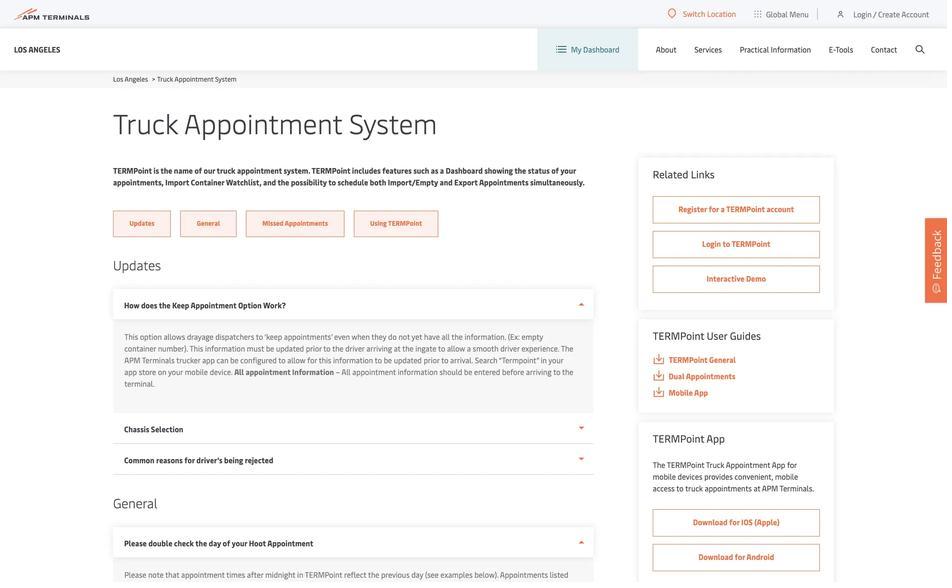 Task type: locate. For each thing, give the bounding box(es) containing it.
about button
[[656, 28, 677, 70]]

to schedule
[[329, 177, 368, 187]]

at down do
[[394, 343, 401, 354]]

please left double
[[124, 538, 147, 549]]

0 horizontal spatial allow
[[288, 355, 306, 365]]

0 horizontal spatial mobile
[[185, 367, 208, 377]]

information inside – all appointment information should be entered before arriving to the terminal.
[[398, 367, 438, 377]]

global menu button
[[746, 0, 819, 28]]

0 horizontal spatial system
[[215, 75, 237, 84]]

truck inside the termpoint truck appointment app for mobile devices provides convenient, mobile access to truck appointments at apm terminals.
[[706, 460, 725, 470]]

0 horizontal spatial day
[[209, 538, 221, 549]]

to up must
[[256, 332, 263, 342]]

0 vertical spatial download
[[694, 517, 728, 527]]

of
[[195, 165, 202, 176], [552, 165, 559, 176], [223, 538, 231, 549]]

information
[[771, 44, 812, 54], [292, 367, 334, 377]]

termpoint is the name of our truck appointment system. termpoint includes features such as a dashboard showing the status of your appointments, import container watchlist, and the possibility to schedule both import/empty and export appointments simultaneously.
[[113, 165, 585, 187]]

the up access
[[653, 460, 666, 470]]

1 horizontal spatial day
[[412, 570, 424, 580]]

1 vertical spatial this
[[190, 343, 203, 354]]

contact button
[[872, 28, 898, 70]]

1 horizontal spatial dashboard
[[584, 44, 620, 54]]

2 driver from the left
[[501, 343, 520, 354]]

about
[[656, 44, 677, 54]]

0 horizontal spatial at
[[394, 343, 401, 354]]

the termpoint truck appointment app for mobile devices provides convenient, mobile access to truck appointments at apm terminals.
[[653, 460, 815, 494]]

angeles inside 'link'
[[29, 44, 60, 54]]

download left ios
[[694, 517, 728, 527]]

a
[[440, 165, 444, 176], [721, 204, 725, 214], [467, 343, 471, 354]]

all right device.
[[234, 367, 244, 377]]

1 vertical spatial angeles
[[125, 75, 148, 84]]

1 vertical spatial truck
[[686, 483, 703, 494]]

must
[[247, 343, 264, 354]]

1 vertical spatial should
[[325, 581, 348, 582]]

to
[[723, 239, 731, 249], [256, 332, 263, 342], [324, 343, 331, 354], [438, 343, 446, 354], [279, 355, 286, 365], [375, 355, 382, 365], [442, 355, 449, 365], [554, 367, 561, 377], [677, 483, 684, 494]]

1 horizontal spatial login
[[854, 9, 872, 19]]

2 horizontal spatial of
[[552, 165, 559, 176]]

0 vertical spatial a
[[440, 165, 444, 176]]

0 vertical spatial apm
[[124, 355, 140, 365]]

los angeles link
[[14, 43, 60, 55], [113, 75, 148, 84]]

2 all from the left
[[342, 367, 351, 377]]

to up interactive
[[723, 239, 731, 249]]

entered
[[475, 367, 501, 377]]

services
[[695, 44, 723, 54]]

allow up all appointment information in the bottom of the page
[[288, 355, 306, 365]]

general down container at the top
[[197, 219, 220, 228]]

termpoint inside the termpoint truck appointment app for mobile devices provides convenient, mobile access to truck appointments at apm terminals.
[[667, 460, 705, 470]]

in left track
[[124, 581, 131, 582]]

2 vertical spatial information
[[398, 367, 438, 377]]

how does the keep appointment option work? button
[[113, 289, 594, 319]]

arriving down ""termpoint""
[[526, 367, 552, 377]]

2 please from the top
[[124, 570, 146, 580]]

login / create account
[[854, 9, 930, 19]]

0 vertical spatial app
[[202, 355, 215, 365]]

for up terminals.
[[788, 460, 797, 470]]

1 horizontal spatial prior
[[424, 355, 440, 365]]

a inside termpoint is the name of our truck appointment system. termpoint includes features such as a dashboard showing the status of your appointments, import container watchlist, and the possibility to schedule both import/empty and export appointments simultaneously.
[[440, 165, 444, 176]]

mobile app
[[669, 387, 709, 398]]

1 horizontal spatial apm
[[763, 483, 779, 494]]

dashboard
[[584, 44, 620, 54], [446, 165, 483, 176]]

0 vertical spatial information
[[771, 44, 812, 54]]

prior down the ingate
[[424, 355, 440, 365]]

should down the reflect
[[325, 581, 348, 582]]

driver down when
[[346, 343, 365, 354]]

please up track
[[124, 570, 146, 580]]

of left our
[[195, 165, 202, 176]]

this
[[124, 332, 138, 342], [190, 343, 203, 354]]

should down the "arrival."
[[440, 367, 463, 377]]

1 vertical spatial allow
[[288, 355, 306, 365]]

0 vertical spatial dashboard
[[584, 44, 620, 54]]

reflect
[[344, 570, 367, 580]]

login
[[854, 9, 872, 19], [703, 239, 722, 249]]

be down ''keep'
[[266, 343, 274, 354]]

e-
[[830, 44, 836, 54]]

0 vertical spatial the
[[561, 343, 574, 354]]

1 horizontal spatial of
[[223, 538, 231, 549]]

0 vertical spatial information
[[205, 343, 245, 354]]

2 vertical spatial truck
[[706, 460, 725, 470]]

features
[[383, 165, 412, 176]]

0 vertical spatial arriving
[[367, 343, 392, 354]]

in
[[541, 355, 547, 365], [297, 570, 303, 580], [124, 581, 131, 582]]

app up convenient,
[[772, 460, 786, 470]]

apm down the container
[[124, 355, 140, 365]]

possibility
[[291, 177, 327, 187]]

download for download for ios (apple)
[[694, 517, 728, 527]]

mobile app link
[[653, 387, 820, 399]]

1 horizontal spatial the
[[653, 460, 666, 470]]

1 horizontal spatial in
[[297, 570, 303, 580]]

in down experience.
[[541, 355, 547, 365]]

/
[[874, 9, 877, 19]]

appointment down they
[[353, 367, 396, 377]]

container
[[124, 343, 156, 354]]

login for login / create account
[[854, 9, 872, 19]]

at inside this option allows drayage dispatchers to 'keep appointments' even when they do not yet have all the information. (ex: empty container number). this information must be updated prior to the driver arriving at the ingate to allow a smooth driver experience. the apm terminals trucker app can be configured to allow for this information to be updated prior to arrival. search "termpoint" in your app store on your mobile device.
[[394, 343, 401, 354]]

termpoint general
[[669, 355, 736, 365]]

download down download for ios (apple) 'link' at the right bottom of page
[[699, 552, 734, 562]]

a right 'register'
[[721, 204, 725, 214]]

appointments inside termpoint is the name of our truck appointment system. termpoint includes features such as a dashboard showing the status of your appointments, import container watchlist, and the possibility to schedule both import/empty and export appointments simultaneously.
[[479, 177, 529, 187]]

smooth
[[473, 343, 499, 354]]

0 horizontal spatial of
[[195, 165, 202, 176]]

be down do
[[384, 355, 392, 365]]

at down convenient,
[[754, 483, 761, 494]]

2 horizontal spatial general
[[710, 355, 736, 365]]

mobile up access
[[653, 472, 676, 482]]

when
[[352, 332, 370, 342]]

a right "as"
[[440, 165, 444, 176]]

apm
[[124, 355, 140, 365], [763, 483, 779, 494]]

0 horizontal spatial arriving
[[367, 343, 392, 354]]

1 vertical spatial general
[[710, 355, 736, 365]]

option
[[140, 332, 162, 342]]

0 vertical spatial truck
[[157, 75, 173, 84]]

all
[[442, 332, 450, 342]]

this up the container
[[124, 332, 138, 342]]

dashboard right my
[[584, 44, 620, 54]]

0 horizontal spatial prior
[[306, 343, 322, 354]]

a inside this option allows drayage dispatchers to 'keep appointments' even when they do not yet have all the information. (ex: empty container number). this information must be updated prior to the driver arriving at the ingate to allow a smooth driver experience. the apm terminals trucker app can be configured to allow for this information to be updated prior to arrival. search "termpoint" in your app store on your mobile device.
[[467, 343, 471, 354]]

>
[[152, 75, 155, 84]]

(see
[[425, 570, 439, 580]]

login up interactive
[[703, 239, 722, 249]]

day inside dropdown button
[[209, 538, 221, 549]]

day right 'check'
[[209, 538, 221, 549]]

allow up the "arrival."
[[447, 343, 466, 354]]

0 vertical spatial login
[[854, 9, 872, 19]]

truck inside termpoint is the name of our truck appointment system. termpoint includes features such as a dashboard showing the status of your appointments, import container watchlist, and the possibility to schedule both import/empty and export appointments simultaneously.
[[217, 165, 236, 176]]

0 horizontal spatial los
[[14, 44, 27, 54]]

0 vertical spatial app
[[695, 387, 709, 398]]

and right watchlist,
[[263, 177, 276, 187]]

termpoint inside please note that appointment times after midnight in termpoint reflect the previous day (see examples below). appointments listed in track & trace show the actual time and date customers should arrive.
[[305, 570, 343, 580]]

login for login to termpoint
[[703, 239, 722, 249]]

app up provides
[[707, 432, 725, 446]]

1 please from the top
[[124, 538, 147, 549]]

app for mobile app
[[695, 387, 709, 398]]

2 horizontal spatial in
[[541, 355, 547, 365]]

0 vertical spatial at
[[394, 343, 401, 354]]

1 horizontal spatial angeles
[[125, 75, 148, 84]]

download inside 'link'
[[694, 517, 728, 527]]

for inside 'link'
[[730, 517, 740, 527]]

dual appointments link
[[653, 371, 820, 382]]

apm inside this option allows drayage dispatchers to 'keep appointments' even when they do not yet have all the information. (ex: empty container number). this information must be updated prior to the driver arriving at the ingate to allow a smooth driver experience. the apm terminals trucker app can be configured to allow for this information to be updated prior to arrival. search "termpoint" in your app store on your mobile device.
[[124, 355, 140, 365]]

0 horizontal spatial the
[[561, 343, 574, 354]]

global
[[767, 9, 788, 19]]

app inside the termpoint truck appointment app for mobile devices provides convenient, mobile access to truck appointments at apm terminals.
[[772, 460, 786, 470]]

in inside this option allows drayage dispatchers to 'keep appointments' even when they do not yet have all the information. (ex: empty container number). this information must be updated prior to the driver arriving at the ingate to allow a smooth driver experience. the apm terminals trucker app can be configured to allow for this information to be updated prior to arrival. search "termpoint" in your app store on your mobile device.
[[541, 355, 547, 365]]

arriving down they
[[367, 343, 392, 354]]

1 vertical spatial information
[[292, 367, 334, 377]]

appointment
[[175, 75, 214, 84], [184, 104, 342, 141], [191, 300, 237, 310], [726, 460, 771, 470], [268, 538, 314, 549]]

0 horizontal spatial information
[[205, 343, 245, 354]]

for left driver's in the bottom of the page
[[185, 455, 195, 465]]

can
[[217, 355, 229, 365]]

0 horizontal spatial updated
[[276, 343, 304, 354]]

and down the after
[[256, 581, 269, 582]]

truck down 'devices' at bottom right
[[686, 483, 703, 494]]

e-tools
[[830, 44, 854, 54]]

a up the "arrival."
[[467, 343, 471, 354]]

angeles for los angeles > truck appointment system
[[125, 75, 148, 84]]

information inside popup button
[[771, 44, 812, 54]]

login left /
[[854, 9, 872, 19]]

appointment up show
[[181, 570, 225, 580]]

appointments
[[479, 177, 529, 187], [285, 219, 328, 228], [687, 371, 736, 381], [500, 570, 548, 580]]

0 horizontal spatial dashboard
[[446, 165, 483, 176]]

information down the ingate
[[398, 367, 438, 377]]

terminal.
[[124, 379, 155, 389]]

appointments left listed
[[500, 570, 548, 580]]

appointments,
[[113, 177, 164, 187]]

2 vertical spatial general
[[113, 494, 158, 512]]

termpoint inside 'link'
[[732, 239, 771, 249]]

1 vertical spatial arriving
[[526, 367, 552, 377]]

all right the –
[[342, 367, 351, 377]]

1 horizontal spatial a
[[467, 343, 471, 354]]

0 vertical spatial system
[[215, 75, 237, 84]]

yet
[[412, 332, 422, 342]]

our
[[204, 165, 215, 176]]

of up simultaneously.
[[552, 165, 559, 176]]

1 horizontal spatial system
[[349, 104, 438, 141]]

mobile
[[669, 387, 693, 398]]

dashboard up export
[[446, 165, 483, 176]]

"termpoint"
[[499, 355, 539, 365]]

1 horizontal spatial general
[[197, 219, 220, 228]]

allows
[[164, 332, 185, 342]]

updates up 'how'
[[113, 256, 161, 274]]

appointments'
[[284, 332, 333, 342]]

0 horizontal spatial this
[[124, 332, 138, 342]]

1 horizontal spatial los angeles link
[[113, 75, 148, 84]]

the inside the termpoint truck appointment app for mobile devices provides convenient, mobile access to truck appointments at apm terminals.
[[653, 460, 666, 470]]

related
[[653, 167, 689, 181]]

truck right '>'
[[157, 75, 173, 84]]

1 horizontal spatial updated
[[394, 355, 422, 365]]

app up terminal.
[[124, 367, 137, 377]]

be inside – all appointment information should be entered before arriving to the terminal.
[[464, 367, 473, 377]]

1 vertical spatial day
[[412, 570, 424, 580]]

1 vertical spatial a
[[721, 204, 725, 214]]

provides
[[705, 472, 733, 482]]

1 vertical spatial app
[[707, 432, 725, 446]]

0 vertical spatial allow
[[447, 343, 466, 354]]

in up customers
[[297, 570, 303, 580]]

information down this
[[292, 367, 334, 377]]

1 vertical spatial in
[[297, 570, 303, 580]]

the inside this option allows drayage dispatchers to 'keep appointments' even when they do not yet have all the information. (ex: empty container number). this information must be updated prior to the driver arriving at the ingate to allow a smooth driver experience. the apm terminals trucker app can be configured to allow for this information to be updated prior to arrival. search "termpoint" in your app store on your mobile device.
[[561, 343, 574, 354]]

the inside how does the keep appointment option work? dropdown button
[[159, 300, 171, 310]]

updated down the ingate
[[394, 355, 422, 365]]

export
[[455, 177, 478, 187]]

(ex:
[[508, 332, 520, 342]]

1 vertical spatial the
[[653, 460, 666, 470]]

day left (see
[[412, 570, 424, 580]]

practical information
[[740, 44, 812, 54]]

device.
[[210, 367, 233, 377]]

angeles
[[29, 44, 60, 54], [125, 75, 148, 84]]

0 horizontal spatial app
[[124, 367, 137, 377]]

0 vertical spatial should
[[440, 367, 463, 377]]

updated down ''keep'
[[276, 343, 304, 354]]

1 vertical spatial updated
[[394, 355, 422, 365]]

los for los angeles > truck appointment system
[[113, 75, 123, 84]]

appointments down termpoint general
[[687, 371, 736, 381]]

1 vertical spatial please
[[124, 570, 146, 580]]

1 horizontal spatial arriving
[[526, 367, 552, 377]]

for inside this option allows drayage dispatchers to 'keep appointments' even when they do not yet have all the information. (ex: empty container number). this information must be updated prior to the driver arriving at the ingate to allow a smooth driver experience. the apm terminals trucker app can be configured to allow for this information to be updated prior to arrival. search "termpoint" in your app store on your mobile device.
[[308, 355, 317, 365]]

truck
[[217, 165, 236, 176], [686, 483, 703, 494]]

for left ios
[[730, 517, 740, 527]]

1 horizontal spatial app
[[202, 355, 215, 365]]

this down drayage
[[190, 343, 203, 354]]

0 vertical spatial updates
[[130, 219, 155, 228]]

driver down (ex:
[[501, 343, 520, 354]]

appointments right missed
[[285, 219, 328, 228]]

2 vertical spatial a
[[467, 343, 471, 354]]

please
[[124, 538, 147, 549], [124, 570, 146, 580]]

to down experience.
[[554, 367, 561, 377]]

updated
[[276, 343, 304, 354], [394, 355, 422, 365]]

be down the "arrival."
[[464, 367, 473, 377]]

to down 'devices' at bottom right
[[677, 483, 684, 494]]

your left hoot
[[232, 538, 248, 549]]

0 horizontal spatial all
[[234, 367, 244, 377]]

please inside please note that appointment times after midnight in termpoint reflect the previous day (see examples below). appointments listed in track & trace show the actual time and date customers should arrive.
[[124, 570, 146, 580]]

general down common
[[113, 494, 158, 512]]

app
[[202, 355, 215, 365], [124, 367, 137, 377]]

of left hoot
[[223, 538, 231, 549]]

truck up provides
[[706, 460, 725, 470]]

1 horizontal spatial all
[[342, 367, 351, 377]]

listed
[[550, 570, 569, 580]]

mobile down trucker
[[185, 367, 208, 377]]

1 horizontal spatial allow
[[447, 343, 466, 354]]

missed
[[262, 219, 284, 228]]

truck down '>'
[[113, 104, 178, 141]]

general up dual appointments link
[[710, 355, 736, 365]]

1 all from the left
[[234, 367, 244, 377]]

appointment up watchlist,
[[237, 165, 282, 176]]

0 vertical spatial los
[[14, 44, 27, 54]]

day inside please note that appointment times after midnight in termpoint reflect the previous day (see examples below). appointments listed in track & trace show the actual time and date customers should arrive.
[[412, 570, 424, 580]]

customers
[[287, 581, 323, 582]]

mobile up terminals.
[[776, 472, 799, 482]]

information down global menu
[[771, 44, 812, 54]]

los inside los angeles 'link'
[[14, 44, 27, 54]]

app left the can
[[202, 355, 215, 365]]

the
[[161, 165, 172, 176], [515, 165, 527, 176], [278, 177, 289, 187], [159, 300, 171, 310], [452, 332, 463, 342], [333, 343, 344, 354], [403, 343, 414, 354], [563, 367, 574, 377], [196, 538, 207, 549], [368, 570, 380, 580], [198, 581, 209, 582]]

1 vertical spatial download
[[699, 552, 734, 562]]

watchlist,
[[226, 177, 262, 187]]

1 horizontal spatial information
[[333, 355, 373, 365]]

1 vertical spatial at
[[754, 483, 761, 494]]

download for download for android
[[699, 552, 734, 562]]

app inside 'link'
[[695, 387, 709, 398]]

los
[[14, 44, 27, 54], [113, 75, 123, 84]]

truck right our
[[217, 165, 236, 176]]

that
[[165, 570, 179, 580]]

check
[[174, 538, 194, 549]]

import/empty
[[388, 177, 438, 187]]

the right experience.
[[561, 343, 574, 354]]

double
[[149, 538, 173, 549]]

0 vertical spatial los angeles link
[[14, 43, 60, 55]]

termpoint app
[[653, 432, 725, 446]]

0 vertical spatial truck
[[217, 165, 236, 176]]

updates inside "link"
[[130, 219, 155, 228]]

using termpoint link
[[354, 211, 439, 237]]

1 horizontal spatial los
[[113, 75, 123, 84]]

1 horizontal spatial information
[[771, 44, 812, 54]]

login inside 'link'
[[703, 239, 722, 249]]

0 vertical spatial in
[[541, 355, 547, 365]]

appointments down showing at the right of page
[[479, 177, 529, 187]]

please note that appointment times after midnight in termpoint reflect the previous day (see examples below). appointments listed in track & trace show the actual time and date customers should arrive.
[[124, 570, 569, 582]]

information up – all appointment information should be entered before arriving to the terminal.
[[333, 355, 373, 365]]

prior down appointments'
[[306, 343, 322, 354]]

your up simultaneously.
[[561, 165, 576, 176]]

should inside – all appointment information should be entered before arriving to the terminal.
[[440, 367, 463, 377]]

0 horizontal spatial angeles
[[29, 44, 60, 54]]

chassis
[[124, 424, 150, 434]]

0 vertical spatial angeles
[[29, 44, 60, 54]]

arriving inside this option allows drayage dispatchers to 'keep appointments' even when they do not yet have all the information. (ex: empty container number). this information must be updated prior to the driver arriving at the ingate to allow a smooth driver experience. the apm terminals trucker app can be configured to allow for this information to be updated prior to arrival. search "termpoint" in your app store on your mobile device.
[[367, 343, 392, 354]]

app down dual appointments
[[695, 387, 709, 398]]

name
[[174, 165, 193, 176]]

– all appointment information should be entered before arriving to the terminal.
[[124, 367, 574, 389]]

0 horizontal spatial login
[[703, 239, 722, 249]]

selection
[[151, 424, 184, 434]]

angeles for los angeles
[[29, 44, 60, 54]]

1 horizontal spatial should
[[440, 367, 463, 377]]

information up the can
[[205, 343, 245, 354]]

2 vertical spatial in
[[124, 581, 131, 582]]

apm down convenient,
[[763, 483, 779, 494]]

for left this
[[308, 355, 317, 365]]

1 vertical spatial apm
[[763, 483, 779, 494]]

appointment inside – all appointment information should be entered before arriving to the terminal.
[[353, 367, 396, 377]]

general link
[[180, 211, 237, 237]]

1 vertical spatial dashboard
[[446, 165, 483, 176]]

0 vertical spatial updated
[[276, 343, 304, 354]]

dashboard inside termpoint is the name of our truck appointment system. termpoint includes features such as a dashboard showing the status of your appointments, import container watchlist, and the possibility to schedule both import/empty and export appointments simultaneously.
[[446, 165, 483, 176]]

android
[[747, 552, 775, 562]]

please inside dropdown button
[[124, 538, 147, 549]]

0 vertical spatial please
[[124, 538, 147, 549]]

updates down appointments,
[[130, 219, 155, 228]]

please double check the day of your hoot appointment button
[[113, 527, 594, 557]]



Task type: describe. For each thing, give the bounding box(es) containing it.
system.
[[284, 165, 310, 176]]

rejected
[[245, 455, 274, 465]]

your inside dropdown button
[[232, 538, 248, 549]]

for left android
[[735, 552, 746, 562]]

mobile inside this option allows drayage dispatchers to 'keep appointments' even when they do not yet have all the information. (ex: empty container number). this information must be updated prior to the driver arriving at the ingate to allow a smooth driver experience. the apm terminals trucker app can be configured to allow for this information to be updated prior to arrival. search "termpoint" in your app store on your mobile device.
[[185, 367, 208, 377]]

'keep
[[265, 332, 282, 342]]

your right on
[[168, 367, 183, 377]]

dispatchers
[[216, 332, 254, 342]]

my
[[571, 44, 582, 54]]

switch
[[683, 8, 706, 19]]

this
[[319, 355, 332, 365]]

to inside – all appointment information should be entered before arriving to the terminal.
[[554, 367, 561, 377]]

2 horizontal spatial mobile
[[776, 472, 799, 482]]

interactive demo link
[[653, 266, 820, 293]]

to down all
[[438, 343, 446, 354]]

using termpoint
[[370, 219, 422, 228]]

1 vertical spatial los angeles link
[[113, 75, 148, 84]]

arriving inside – all appointment information should be entered before arriving to the terminal.
[[526, 367, 552, 377]]

0 horizontal spatial general
[[113, 494, 158, 512]]

download for ios (apple)
[[694, 517, 780, 527]]

examples
[[441, 570, 473, 580]]

0 vertical spatial general
[[197, 219, 220, 228]]

register for a termpoint account
[[679, 204, 795, 214]]

for inside dropdown button
[[185, 455, 195, 465]]

how does the keep appointment option work?
[[124, 300, 286, 310]]

contact
[[872, 44, 898, 54]]

using
[[370, 219, 387, 228]]

1 horizontal spatial mobile
[[653, 472, 676, 482]]

1 vertical spatial prior
[[424, 355, 440, 365]]

dual appointments
[[669, 371, 736, 381]]

the inside please double check the day of your hoot appointment dropdown button
[[196, 538, 207, 549]]

1 vertical spatial app
[[124, 367, 137, 377]]

account
[[902, 9, 930, 19]]

for right 'register'
[[709, 204, 720, 214]]

appointments inside please note that appointment times after midnight in termpoint reflect the previous day (see examples below). appointments listed in track & trace show the actual time and date customers should arrive.
[[500, 570, 548, 580]]

how
[[124, 300, 140, 310]]

for inside the termpoint truck appointment app for mobile devices provides convenient, mobile access to truck appointments at apm terminals.
[[788, 460, 797, 470]]

(apple)
[[755, 517, 780, 527]]

being
[[225, 455, 244, 465]]

midnight
[[265, 570, 296, 580]]

&
[[152, 581, 157, 582]]

register
[[679, 204, 708, 214]]

trace
[[159, 581, 177, 582]]

0 vertical spatial this
[[124, 332, 138, 342]]

demo
[[747, 273, 767, 284]]

1 horizontal spatial this
[[190, 343, 203, 354]]

have
[[424, 332, 440, 342]]

arrival.
[[451, 355, 473, 365]]

e-tools button
[[830, 28, 854, 70]]

to up all appointment information in the bottom of the page
[[279, 355, 286, 365]]

0 horizontal spatial in
[[124, 581, 131, 582]]

please for please note that appointment times after midnight in termpoint reflect the previous day (see examples below). appointments listed in track & trace show the actual time and date customers should arrive.
[[124, 570, 146, 580]]

1 vertical spatial truck
[[113, 104, 178, 141]]

appointment inside termpoint is the name of our truck appointment system. termpoint includes features such as a dashboard showing the status of your appointments, import container watchlist, and the possibility to schedule both import/empty and export appointments simultaneously.
[[237, 165, 282, 176]]

practical information button
[[740, 28, 812, 70]]

feedback
[[929, 230, 945, 280]]

1 driver from the left
[[346, 343, 365, 354]]

1 vertical spatial information
[[333, 355, 373, 365]]

all inside – all appointment information should be entered before arriving to the terminal.
[[342, 367, 351, 377]]

keep
[[173, 300, 190, 310]]

empty
[[522, 332, 544, 342]]

los angeles
[[14, 44, 60, 54]]

status
[[528, 165, 550, 176]]

previous
[[381, 570, 410, 580]]

termpoint user guides
[[653, 329, 762, 343]]

0 horizontal spatial information
[[292, 367, 334, 377]]

terminals.
[[780, 483, 815, 494]]

appointment inside please note that appointment times after midnight in termpoint reflect the previous day (see examples below). appointments listed in track & trace show the actual time and date customers should arrive.
[[181, 570, 225, 580]]

chassis selection
[[124, 424, 184, 434]]

and inside please note that appointment times after midnight in termpoint reflect the previous day (see examples below). appointments listed in track & trace show the actual time and date customers should arrive.
[[256, 581, 269, 582]]

los angeles > truck appointment system
[[113, 75, 237, 84]]

related links
[[653, 167, 715, 181]]

such
[[414, 165, 429, 176]]

common reasons for driver's being rejected
[[124, 455, 274, 465]]

and left export
[[440, 177, 453, 187]]

dashboard inside popup button
[[584, 44, 620, 54]]

links
[[691, 167, 715, 181]]

times
[[227, 570, 245, 580]]

terminals
[[142, 355, 175, 365]]

track
[[132, 581, 150, 582]]

store
[[139, 367, 156, 377]]

hoot
[[249, 538, 266, 549]]

do
[[388, 332, 397, 342]]

apm inside the termpoint truck appointment app for mobile devices provides convenient, mobile access to truck appointments at apm terminals.
[[763, 483, 779, 494]]

to left the "arrival."
[[442, 355, 449, 365]]

of inside dropdown button
[[223, 538, 231, 549]]

note
[[148, 570, 164, 580]]

information.
[[465, 332, 506, 342]]

0 vertical spatial prior
[[306, 343, 322, 354]]

switch location button
[[668, 8, 737, 19]]

missed appointments link
[[246, 211, 345, 237]]

at inside the termpoint truck appointment app for mobile devices provides convenient, mobile access to truck appointments at apm terminals.
[[754, 483, 761, 494]]

they
[[372, 332, 387, 342]]

to down they
[[375, 355, 382, 365]]

to inside 'link'
[[723, 239, 731, 249]]

please for please double check the day of your hoot appointment
[[124, 538, 147, 549]]

as
[[431, 165, 439, 176]]

2 horizontal spatial a
[[721, 204, 725, 214]]

actual
[[211, 581, 237, 582]]

appointment inside the termpoint truck appointment app for mobile devices provides convenient, mobile access to truck appointments at apm terminals.
[[726, 460, 771, 470]]

appointment down configured
[[246, 367, 291, 377]]

0 horizontal spatial los angeles link
[[14, 43, 60, 55]]

my dashboard
[[571, 44, 620, 54]]

global menu
[[767, 9, 809, 19]]

should inside please note that appointment times after midnight in termpoint reflect the previous day (see examples below). appointments listed in track & trace show the actual time and date customers should arrive.
[[325, 581, 348, 582]]

arrive.
[[349, 581, 370, 582]]

search
[[475, 355, 498, 365]]

switch location
[[683, 8, 737, 19]]

container
[[191, 177, 225, 187]]

1 vertical spatial system
[[349, 104, 438, 141]]

termpoint general link
[[653, 354, 820, 366]]

ingate
[[416, 343, 437, 354]]

los for los angeles
[[14, 44, 27, 54]]

access
[[653, 483, 675, 494]]

user
[[707, 329, 728, 343]]

1 vertical spatial updates
[[113, 256, 161, 274]]

to inside the termpoint truck appointment app for mobile devices provides convenient, mobile access to truck appointments at apm terminals.
[[677, 483, 684, 494]]

tools
[[836, 44, 854, 54]]

truck inside the termpoint truck appointment app for mobile devices provides convenient, mobile access to truck appointments at apm terminals.
[[686, 483, 703, 494]]

app for termpoint app
[[707, 432, 725, 446]]

even
[[334, 332, 350, 342]]

register for a termpoint account link
[[653, 196, 820, 224]]

your inside termpoint is the name of our truck appointment system. termpoint includes features such as a dashboard showing the status of your appointments, import container watchlist, and the possibility to schedule both import/empty and export appointments simultaneously.
[[561, 165, 576, 176]]

number).
[[158, 343, 188, 354]]

be right the can
[[230, 355, 239, 365]]

your down experience.
[[549, 355, 564, 365]]

the inside – all appointment information should be entered before arriving to the terminal.
[[563, 367, 574, 377]]

to up this
[[324, 343, 331, 354]]

updates link
[[113, 211, 171, 237]]



Task type: vqa. For each thing, say whether or not it's contained in the screenshot.
the left Cameras
no



